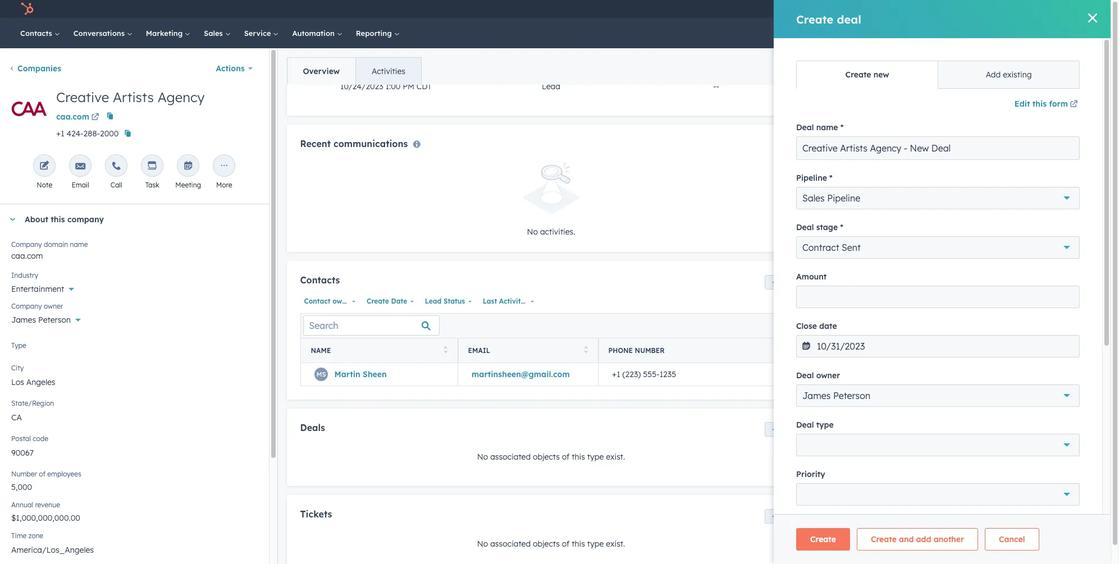 Task type: vqa. For each thing, say whether or not it's contained in the screenshot.
Add
yes



Task type: describe. For each thing, give the bounding box(es) containing it.
actions
[[216, 63, 245, 74]]

0 vertical spatial creative
[[56, 89, 109, 106]]

1 horizontal spatial number
[[635, 347, 665, 355]]

marketing
[[146, 29, 185, 38]]

call image
[[111, 161, 121, 172]]

caa.com link
[[56, 108, 101, 125]]

company for company owner
[[11, 302, 42, 311]]

entertainment
[[11, 284, 64, 294]]

contacts link
[[13, 18, 67, 48]]

creative inside add a parent or child company to track the organizational structure for creative artists agency.
[[893, 519, 924, 529]]

contacts for contacts link
[[20, 29, 54, 38]]

payments (0)
[[859, 312, 911, 322]]

track inside add a parent or child company to track the organizational structure for creative artists agency.
[[972, 506, 991, 516]]

files
[[875, 437, 890, 447]]

for
[[880, 519, 891, 529]]

(0) for payments (0)
[[900, 312, 911, 322]]

owner for company owner
[[44, 302, 63, 311]]

calling icon image
[[876, 4, 886, 15]]

add parent company button
[[882, 538, 968, 556]]

company for add parent company
[[929, 542, 959, 551]]

related
[[859, 481, 889, 492]]

this inside collect and track payments associated with this company using hubspot payments.
[[1010, 336, 1023, 346]]

code
[[33, 435, 48, 443]]

1 horizontal spatial +1 (223) 555-1235
[[853, 129, 920, 139]]

organizational
[[1007, 506, 1061, 516]]

parent inside button
[[906, 542, 927, 551]]

notifications image
[[961, 5, 971, 15]]

0 vertical spatial or
[[992, 437, 1000, 447]]

payments (0) button
[[834, 302, 1087, 332]]

company for company domain name caa.com
[[11, 240, 42, 249]]

view
[[845, 156, 864, 166]]

+1 424-288-2000
[[56, 129, 119, 139]]

Search HubSpot search field
[[953, 24, 1091, 43]]

contacts (1) button
[[834, 48, 1065, 79]]

of for deals
[[562, 452, 570, 462]]

link opens in a new window image
[[91, 113, 99, 122]]

note
[[37, 181, 52, 189]]

add child company
[[984, 542, 1045, 551]]

caret image for deals (0)
[[843, 195, 850, 198]]

upgrade
[[829, 6, 860, 15]]

+ for deals (0)
[[1069, 192, 1074, 202]]

a
[[862, 506, 867, 516]]

about this company
[[25, 215, 104, 225]]

annual revenue
[[11, 501, 60, 510]]

collect
[[845, 336, 870, 346]]

uploaded
[[1002, 437, 1037, 447]]

task
[[145, 181, 159, 189]]

type for tickets
[[588, 539, 604, 549]]

0 horizontal spatial (223)
[[623, 370, 641, 380]]

tickets for tickets
[[300, 509, 332, 520]]

attached
[[892, 437, 926, 447]]

see the files attached to your activities or uploaded to this record.
[[845, 437, 1090, 447]]

company for about this company
[[67, 215, 104, 225]]

marketplaces image
[[900, 5, 910, 15]]

Postal code text field
[[11, 442, 258, 464]]

name
[[311, 347, 331, 355]]

cdt
[[417, 81, 432, 92]]

+ add button for contacts (1)
[[1069, 57, 1092, 70]]

0 horizontal spatial companies
[[17, 63, 61, 74]]

more
[[216, 181, 232, 189]]

help button
[[919, 0, 938, 18]]

collect and track payments associated with this company using hubspot payments.
[[845, 336, 1082, 360]]

(0) for deals (0)
[[883, 192, 894, 202]]

(223) inside button
[[864, 129, 883, 139]]

add parent company
[[891, 542, 959, 551]]

hubspot
[[845, 349, 878, 360]]

1 horizontal spatial record.
[[1065, 437, 1090, 447]]

+ add for tickets (0)
[[1069, 252, 1092, 262]]

james peterson image
[[984, 4, 994, 14]]

0 horizontal spatial 1235
[[660, 370, 677, 380]]

revenue
[[35, 501, 60, 510]]

caa.com inside company domain name caa.com
[[11, 251, 43, 261]]

1 vertical spatial +1 (223) 555-1235
[[612, 370, 677, 380]]

activities.
[[540, 227, 576, 237]]

objects for tickets
[[533, 539, 560, 549]]

activities
[[957, 437, 990, 447]]

city
[[11, 364, 24, 372]]

agency
[[158, 89, 205, 106]]

0 horizontal spatial email
[[72, 181, 89, 189]]

company inside collect and track payments associated with this company using hubspot payments.
[[1025, 336, 1060, 346]]

sales
[[204, 29, 225, 38]]

+1 inside button
[[853, 129, 862, 139]]

last
[[483, 297, 497, 306]]

Search search field
[[303, 316, 440, 336]]

marketing link
[[139, 18, 197, 48]]

objects for deals
[[533, 452, 560, 462]]

press to sort. image for email
[[584, 346, 589, 354]]

related companies button
[[834, 471, 1092, 502]]

create
[[367, 297, 389, 306]]

tickets (0)
[[859, 252, 900, 262]]

exist. for tickets
[[606, 539, 625, 549]]

settings link
[[940, 3, 954, 15]]

provation design studio button
[[978, 0, 1097, 18]]

add child company button
[[975, 538, 1055, 556]]

phone number
[[609, 347, 665, 355]]

add button for tickets
[[765, 509, 803, 524]]

reporting
[[356, 29, 394, 38]]

martin
[[335, 370, 361, 380]]

james peterson
[[11, 315, 71, 325]]

owner for contact owner
[[333, 297, 354, 306]]

contact
[[304, 297, 331, 306]]

tickets (0) button
[[834, 242, 1065, 272]]

attachments
[[859, 412, 909, 422]]

no for deals
[[477, 452, 488, 462]]

peterson
[[38, 315, 71, 325]]

0 vertical spatial record.
[[1028, 276, 1053, 286]]

company domain name caa.com
[[11, 240, 88, 261]]

--
[[714, 81, 720, 92]]

overview
[[303, 66, 340, 76]]

set up payments link
[[932, 370, 1005, 388]]

add inside button
[[891, 542, 904, 551]]

1 horizontal spatial contacts
[[300, 275, 340, 286]]

hubspot link
[[13, 2, 42, 16]]

time
[[11, 532, 27, 540]]

recent
[[300, 138, 331, 149]]

name
[[70, 240, 88, 249]]

State/Region text field
[[11, 406, 258, 429]]

structure
[[845, 519, 878, 529]]

meeting image
[[183, 161, 193, 172]]

555- inside +1 (223) 555-1235 button
[[885, 129, 903, 139]]

time zone
[[11, 532, 43, 540]]

1 vertical spatial email
[[468, 347, 491, 355]]

0 vertical spatial artists
[[113, 89, 154, 106]]

last activity date button
[[479, 294, 543, 309]]

contacts for contacts (1)
[[859, 58, 894, 69]]

1 vertical spatial of
[[39, 470, 45, 479]]

reporting link
[[349, 18, 406, 48]]

about
[[25, 215, 48, 225]]

10/24/2023 1:00 pm cdt
[[341, 81, 432, 92]]

contacts
[[911, 156, 945, 166]]

view associated contacts
[[845, 156, 945, 166]]

track inside collect and track payments associated with this company using hubspot payments.
[[889, 336, 908, 346]]

add a parent or child company to track the organizational structure for creative artists agency.
[[845, 506, 1061, 529]]



Task type: locate. For each thing, give the bounding box(es) containing it.
0 horizontal spatial caret image
[[9, 218, 16, 221]]

0 horizontal spatial lead
[[425, 297, 442, 306]]

view associated contacts link
[[845, 154, 945, 167]]

1235 inside button
[[903, 129, 920, 139]]

1 company from the top
[[11, 240, 42, 249]]

caret image inside the deals (0) dropdown button
[[843, 195, 850, 198]]

1 horizontal spatial caa.com
[[56, 112, 89, 122]]

City text field
[[11, 371, 258, 393]]

press to sort. element
[[444, 346, 448, 356], [584, 346, 589, 356]]

2 objects from the top
[[533, 539, 560, 549]]

caa.com
[[56, 112, 89, 122], [11, 251, 43, 261]]

0 horizontal spatial contacts
[[20, 29, 54, 38]]

studio
[[1058, 4, 1080, 13]]

lead inside lead status popup button
[[425, 297, 442, 306]]

1 horizontal spatial payments
[[964, 375, 995, 383]]

status
[[444, 297, 465, 306]]

caret image for about this company
[[9, 218, 16, 221]]

owner up "peterson"
[[44, 302, 63, 311]]

1 vertical spatial caret image
[[9, 218, 16, 221]]

date right the activity
[[527, 297, 543, 306]]

company inside button
[[1016, 542, 1045, 551]]

10/24/2023
[[341, 81, 384, 92]]

child
[[906, 506, 923, 516], [999, 542, 1014, 551]]

overview link
[[287, 58, 356, 85]]

1 horizontal spatial date
[[527, 297, 543, 306]]

1 press to sort. element from the left
[[444, 346, 448, 356]]

automation
[[292, 29, 337, 38]]

payments up payments.
[[910, 336, 947, 346]]

press to sort. image left phone
[[584, 346, 589, 354]]

artists inside add a parent or child company to track the organizational structure for creative artists agency.
[[926, 519, 950, 529]]

add button
[[765, 275, 803, 290], [765, 423, 803, 437], [765, 509, 803, 524]]

artists up 2000 on the top left
[[113, 89, 154, 106]]

1 horizontal spatial (223)
[[864, 129, 883, 139]]

lead
[[542, 81, 561, 92], [425, 297, 442, 306]]

search button
[[1082, 24, 1101, 43]]

companies inside dropdown button
[[891, 481, 935, 492]]

domain
[[44, 240, 68, 249]]

contacts inside contacts (1) dropdown button
[[859, 58, 894, 69]]

notifications button
[[956, 0, 975, 18]]

attachments button
[[834, 402, 1056, 433]]

menu containing provation design studio
[[808, 0, 1098, 18]]

+ add for deals (0)
[[1069, 192, 1092, 202]]

help image
[[923, 5, 933, 15]]

1 + add from the top
[[1069, 58, 1092, 69]]

0 vertical spatial parent
[[869, 506, 894, 516]]

add inside popup button
[[1068, 412, 1083, 422]]

1 vertical spatial lead
[[425, 297, 442, 306]]

2 type from the top
[[588, 539, 604, 549]]

company left using
[[1025, 336, 1060, 346]]

using
[[1062, 336, 1082, 346]]

track the customer requests associated with this record.
[[845, 276, 1053, 286]]

caret image left deals (0)
[[843, 195, 850, 198]]

menu item
[[868, 0, 870, 18]]

contacts down hubspot link
[[20, 29, 54, 38]]

lead for lead
[[542, 81, 561, 92]]

date inside last activity date popup button
[[527, 297, 543, 306]]

press to sort. image down lead status popup button
[[444, 346, 448, 354]]

task image
[[147, 161, 157, 172]]

1 vertical spatial with
[[992, 336, 1007, 346]]

no for tickets
[[477, 539, 488, 549]]

press to sort. element down lead status popup button
[[444, 346, 448, 356]]

conversations link
[[67, 18, 139, 48]]

owner inside contact owner popup button
[[333, 297, 354, 306]]

employees
[[47, 470, 81, 479]]

james
[[11, 315, 36, 325]]

the right track
[[867, 276, 879, 286]]

the for track
[[867, 276, 879, 286]]

1 vertical spatial add button
[[765, 423, 803, 437]]

0 vertical spatial no associated objects of this type exist.
[[477, 452, 625, 462]]

+ add
[[1069, 58, 1092, 69], [1069, 192, 1092, 202], [1069, 252, 1092, 262]]

+1
[[56, 129, 64, 139], [853, 129, 862, 139], [612, 370, 621, 380]]

exist.
[[606, 452, 625, 462], [606, 539, 625, 549]]

add button
[[1061, 406, 1092, 429]]

1 vertical spatial (0)
[[889, 252, 900, 262]]

lead for lead status
[[425, 297, 442, 306]]

0 horizontal spatial +1
[[56, 129, 64, 139]]

tickets for tickets (0)
[[859, 252, 887, 262]]

1 + from the top
[[1069, 58, 1074, 69]]

1 vertical spatial + add button
[[1069, 190, 1092, 203]]

note image
[[39, 161, 50, 172]]

1 horizontal spatial track
[[972, 506, 991, 516]]

3 + from the top
[[1069, 252, 1074, 262]]

1 date from the left
[[391, 297, 407, 306]]

0 horizontal spatial caa.com
[[11, 251, 43, 261]]

(0) for tickets (0)
[[889, 252, 900, 262]]

email image
[[75, 161, 86, 172]]

tickets
[[859, 252, 887, 262], [300, 509, 332, 520]]

child down related companies
[[906, 506, 923, 516]]

0 horizontal spatial press to sort. image
[[444, 346, 448, 354]]

0 vertical spatial payments
[[910, 336, 947, 346]]

0 horizontal spatial creative
[[56, 89, 109, 106]]

no activities.
[[527, 227, 576, 237]]

create date button
[[363, 294, 417, 309]]

child inside add a parent or child company to track the organizational structure for creative artists agency.
[[906, 506, 923, 516]]

1 no associated objects of this type exist. from the top
[[477, 452, 625, 462]]

exist. for deals
[[606, 452, 625, 462]]

0 vertical spatial contacts
[[20, 29, 54, 38]]

activity
[[499, 297, 525, 306]]

press to sort. image for name
[[444, 346, 448, 354]]

with up payments (0) dropdown button
[[995, 276, 1010, 286]]

1 vertical spatial deals
[[300, 422, 325, 434]]

deals
[[859, 192, 881, 202], [300, 422, 325, 434]]

0 vertical spatial deals
[[859, 192, 881, 202]]

company up name
[[67, 215, 104, 225]]

0 vertical spatial +1 (223) 555-1235
[[853, 129, 920, 139]]

child down organizational
[[999, 542, 1014, 551]]

add inside add a parent or child company to track the organizational structure for creative artists agency.
[[845, 506, 860, 516]]

the left organizational
[[993, 506, 1005, 516]]

parent inside add a parent or child company to track the organizational structure for creative artists agency.
[[869, 506, 894, 516]]

0 vertical spatial 555-
[[885, 129, 903, 139]]

company up the agency.
[[925, 506, 960, 516]]

2 company from the top
[[11, 302, 42, 311]]

settings image
[[942, 5, 952, 15]]

1 horizontal spatial 1235
[[903, 129, 920, 139]]

(0) down view associated contacts
[[883, 192, 894, 202]]

no associated objects of this type exist. for deals
[[477, 452, 625, 462]]

1 horizontal spatial caret image
[[843, 195, 850, 198]]

1 type from the top
[[588, 452, 604, 462]]

more image
[[219, 161, 229, 172]]

+ add button for deals (0)
[[1069, 190, 1092, 203]]

0 vertical spatial 1235
[[903, 129, 920, 139]]

Annual revenue text field
[[11, 508, 258, 526]]

service link
[[237, 18, 286, 48]]

marketplaces button
[[893, 0, 916, 18]]

this inside dropdown button
[[51, 215, 65, 225]]

or down related companies
[[896, 506, 904, 516]]

contact owner button
[[300, 294, 358, 309]]

2 + add from the top
[[1069, 192, 1092, 202]]

1 press to sort. image from the left
[[444, 346, 448, 354]]

0 horizontal spatial child
[[906, 506, 923, 516]]

to inside add a parent or child company to track the organizational structure for creative artists agency.
[[962, 506, 970, 516]]

press to sort. image
[[444, 346, 448, 354], [584, 346, 589, 354]]

1 horizontal spatial tickets
[[859, 252, 887, 262]]

number up annual
[[11, 470, 37, 479]]

track up payments.
[[889, 336, 908, 346]]

+1 up view
[[853, 129, 862, 139]]

type for deals
[[588, 452, 604, 462]]

1 horizontal spatial lead
[[542, 81, 561, 92]]

with for company
[[992, 336, 1007, 346]]

2 horizontal spatial to
[[1039, 437, 1047, 447]]

type
[[11, 342, 26, 350]]

companies link
[[9, 63, 61, 74]]

1 horizontal spatial email
[[468, 347, 491, 355]]

(223) down phone number
[[623, 370, 641, 380]]

(0) right payments
[[900, 312, 911, 322]]

email up martinsheen@gmail.com
[[468, 347, 491, 355]]

press to sort. element left phone
[[584, 346, 589, 356]]

with inside collect and track payments associated with this company using hubspot payments.
[[992, 336, 1007, 346]]

1 + add button from the top
[[1069, 57, 1092, 70]]

+1 left 424-
[[56, 129, 64, 139]]

2000
[[100, 129, 119, 139]]

caa.com up 424-
[[56, 112, 89, 122]]

press to sort. element for email
[[584, 346, 589, 356]]

(0)
[[883, 192, 894, 202], [889, 252, 900, 262], [900, 312, 911, 322]]

company inside button
[[929, 542, 959, 551]]

1 horizontal spatial creative
[[893, 519, 924, 529]]

1 vertical spatial payments
[[964, 375, 995, 383]]

date
[[391, 297, 407, 306], [527, 297, 543, 306]]

1 vertical spatial contacts
[[859, 58, 894, 69]]

martinsheen@gmail.com link
[[472, 370, 570, 380]]

caret image left the about
[[9, 218, 16, 221]]

martinsheen@gmail.com
[[472, 370, 570, 380]]

0 vertical spatial email
[[72, 181, 89, 189]]

1 vertical spatial or
[[896, 506, 904, 516]]

0 vertical spatial with
[[995, 276, 1010, 286]]

1 horizontal spatial press to sort. image
[[584, 346, 589, 354]]

+ add button for tickets (0)
[[1069, 250, 1092, 263]]

0 vertical spatial number
[[635, 347, 665, 355]]

0 horizontal spatial payments
[[910, 336, 947, 346]]

(0) inside dropdown button
[[900, 312, 911, 322]]

caret image inside the about this company dropdown button
[[9, 218, 16, 221]]

0 horizontal spatial +1 (223) 555-1235
[[612, 370, 677, 380]]

0 vertical spatial type
[[588, 452, 604, 462]]

company down add a parent or child company to track the organizational structure for creative artists agency.
[[929, 542, 959, 551]]

the for see
[[861, 437, 873, 447]]

add button for deals
[[765, 423, 803, 437]]

link opens in a new window image
[[91, 111, 99, 125]]

to left your
[[928, 437, 936, 447]]

2 - from the left
[[717, 81, 720, 92]]

upgrade image
[[816, 5, 826, 15]]

0 vertical spatial +
[[1069, 58, 1074, 69]]

activities
[[372, 66, 406, 76]]

creative right for
[[893, 519, 924, 529]]

1 vertical spatial number
[[11, 470, 37, 479]]

postal
[[11, 435, 31, 443]]

0 vertical spatial track
[[889, 336, 908, 346]]

owner right contact
[[333, 297, 354, 306]]

contact owner
[[304, 297, 354, 306]]

1 vertical spatial child
[[999, 542, 1014, 551]]

company for add child company
[[1016, 542, 1045, 551]]

+ add button
[[1069, 57, 1092, 70], [1069, 190, 1092, 203], [1069, 250, 1092, 263]]

2 vertical spatial +
[[1069, 252, 1074, 262]]

parent up for
[[869, 506, 894, 516]]

1 vertical spatial parent
[[906, 542, 927, 551]]

1:00
[[386, 81, 401, 92]]

phone
[[609, 347, 633, 355]]

1 objects from the top
[[533, 452, 560, 462]]

2 date from the left
[[527, 297, 543, 306]]

+1 (223) 555-1235 up view associated contacts link
[[853, 129, 920, 139]]

contacts left (1)
[[859, 58, 894, 69]]

track up the agency.
[[972, 506, 991, 516]]

related companies
[[859, 481, 935, 492]]

0 vertical spatial caret image
[[843, 195, 850, 198]]

menu
[[808, 0, 1098, 18]]

to up the agency.
[[962, 506, 970, 516]]

payments inside collect and track payments associated with this company using hubspot payments.
[[910, 336, 947, 346]]

2 vertical spatial of
[[562, 539, 570, 549]]

1 horizontal spatial child
[[999, 542, 1014, 551]]

and
[[872, 336, 887, 346]]

company inside company domain name caa.com
[[11, 240, 42, 249]]

1 horizontal spatial +1
[[612, 370, 621, 380]]

payments right up
[[964, 375, 995, 383]]

associated inside collect and track payments associated with this company using hubspot payments.
[[949, 336, 990, 346]]

communications
[[334, 138, 408, 149]]

2 vertical spatial (0)
[[900, 312, 911, 322]]

0 vertical spatial tickets
[[859, 252, 887, 262]]

0 horizontal spatial date
[[391, 297, 407, 306]]

+ for contacts (1)
[[1069, 58, 1074, 69]]

companies down contacts link
[[17, 63, 61, 74]]

1 vertical spatial objects
[[533, 539, 560, 549]]

company down organizational
[[1016, 542, 1045, 551]]

1 vertical spatial tickets
[[300, 509, 332, 520]]

2 + from the top
[[1069, 192, 1074, 202]]

0 horizontal spatial parent
[[869, 506, 894, 516]]

search image
[[1088, 29, 1096, 37]]

navigation containing overview
[[287, 57, 422, 85]]

+1 down phone
[[612, 370, 621, 380]]

0 vertical spatial (223)
[[864, 129, 883, 139]]

0 vertical spatial no
[[527, 227, 538, 237]]

1 vertical spatial company
[[11, 302, 42, 311]]

2 horizontal spatial +1
[[853, 129, 862, 139]]

1 horizontal spatial 555-
[[885, 129, 903, 139]]

1 vertical spatial record.
[[1065, 437, 1090, 447]]

(0) up 'customer'
[[889, 252, 900, 262]]

555- down phone number
[[643, 370, 660, 380]]

2 exist. from the top
[[606, 539, 625, 549]]

your
[[938, 437, 954, 447]]

last activity date
[[483, 297, 543, 306]]

date right create
[[391, 297, 407, 306]]

3 + add from the top
[[1069, 252, 1092, 262]]

1 horizontal spatial to
[[962, 506, 970, 516]]

navigation
[[287, 57, 422, 85]]

2 add button from the top
[[765, 423, 803, 437]]

provation design studio
[[997, 4, 1080, 13]]

no associated objects of this type exist. for tickets
[[477, 539, 625, 549]]

1 vertical spatial track
[[972, 506, 991, 516]]

(223)
[[864, 129, 883, 139], [623, 370, 641, 380]]

2 vertical spatial + add button
[[1069, 250, 1092, 263]]

1 vertical spatial exist.
[[606, 539, 625, 549]]

555- up view associated contacts link
[[885, 129, 903, 139]]

or inside add a parent or child company to track the organizational structure for creative artists agency.
[[896, 506, 904, 516]]

provation
[[997, 4, 1030, 13]]

Time zone text field
[[11, 539, 258, 561]]

child inside button
[[999, 542, 1014, 551]]

0 vertical spatial + add
[[1069, 58, 1092, 69]]

add button for contacts
[[765, 275, 803, 290]]

track
[[845, 276, 865, 286]]

edit button
[[9, 89, 49, 133]]

2 vertical spatial the
[[993, 506, 1005, 516]]

0 horizontal spatial track
[[889, 336, 908, 346]]

1 - from the left
[[714, 81, 717, 92]]

or right activities
[[992, 437, 1000, 447]]

deals for deals
[[300, 422, 325, 434]]

+ for tickets (0)
[[1069, 252, 1074, 262]]

no associated objects of this type exist.
[[477, 452, 625, 462], [477, 539, 625, 549]]

calling icon button
[[871, 2, 891, 16]]

martin sheen
[[335, 370, 387, 380]]

0 horizontal spatial tickets
[[300, 509, 332, 520]]

pm
[[403, 81, 415, 92]]

companies
[[17, 63, 61, 74], [891, 481, 935, 492]]

type
[[588, 452, 604, 462], [588, 539, 604, 549]]

requests
[[918, 276, 950, 286]]

0 vertical spatial of
[[562, 452, 570, 462]]

the right see
[[861, 437, 873, 447]]

date inside 'create date' popup button
[[391, 297, 407, 306]]

0 horizontal spatial owner
[[44, 302, 63, 311]]

company up the james
[[11, 302, 42, 311]]

0 horizontal spatial artists
[[113, 89, 154, 106]]

payments.
[[880, 349, 919, 360]]

contacts up contact
[[300, 275, 340, 286]]

press to sort. element for name
[[444, 346, 448, 356]]

0 horizontal spatial deals
[[300, 422, 325, 434]]

create date
[[367, 297, 407, 306]]

company inside add a parent or child company to track the organizational structure for creative artists agency.
[[925, 506, 960, 516]]

0 horizontal spatial record.
[[1028, 276, 1053, 286]]

caret image
[[843, 195, 850, 198], [9, 218, 16, 221]]

deals for deals (0)
[[859, 192, 881, 202]]

companies right related
[[891, 481, 935, 492]]

recent communications
[[300, 138, 408, 149]]

1235 up view associated contacts
[[903, 129, 920, 139]]

of for tickets
[[562, 539, 570, 549]]

tickets inside the tickets (0) dropdown button
[[859, 252, 887, 262]]

0 horizontal spatial number
[[11, 470, 37, 479]]

1235 down phone number
[[660, 370, 677, 380]]

annual
[[11, 501, 33, 510]]

no activities. alert
[[300, 163, 803, 239]]

with down payments (0) dropdown button
[[992, 336, 1007, 346]]

1 horizontal spatial or
[[992, 437, 1000, 447]]

no inside no activities. alert
[[527, 227, 538, 237]]

1 horizontal spatial deals
[[859, 192, 881, 202]]

+ add for contacts (1)
[[1069, 58, 1092, 69]]

2 + add button from the top
[[1069, 190, 1092, 203]]

zone
[[28, 532, 43, 540]]

contacts inside contacts link
[[20, 29, 54, 38]]

deals inside dropdown button
[[859, 192, 881, 202]]

3 + add button from the top
[[1069, 250, 1092, 263]]

to right uploaded
[[1039, 437, 1047, 447]]

caa.com up industry
[[11, 251, 43, 261]]

hubspot image
[[20, 2, 34, 16]]

design
[[1032, 4, 1056, 13]]

email down email icon
[[72, 181, 89, 189]]

company owner
[[11, 302, 63, 311]]

2 press to sort. image from the left
[[584, 346, 589, 354]]

number right phone
[[635, 347, 665, 355]]

0 vertical spatial child
[[906, 506, 923, 516]]

number of employees
[[11, 470, 81, 479]]

+1 (223) 555-1235 down phone number
[[612, 370, 677, 380]]

the inside add a parent or child company to track the organizational structure for creative artists agency.
[[993, 506, 1005, 516]]

2 vertical spatial contacts
[[300, 275, 340, 286]]

1 exist. from the top
[[606, 452, 625, 462]]

creative up caa.com link
[[56, 89, 109, 106]]

Number of employees text field
[[11, 477, 258, 495]]

0 horizontal spatial 555-
[[643, 370, 660, 380]]

2 no associated objects of this type exist. from the top
[[477, 539, 625, 549]]

0 vertical spatial company
[[11, 240, 42, 249]]

agency.
[[952, 519, 981, 529]]

0 vertical spatial add button
[[765, 275, 803, 290]]

2 vertical spatial + add
[[1069, 252, 1092, 262]]

2 press to sort. element from the left
[[584, 346, 589, 356]]

1 add button from the top
[[765, 275, 803, 290]]

3 add button from the top
[[765, 509, 803, 524]]

company inside dropdown button
[[67, 215, 104, 225]]

artists up add parent company
[[926, 519, 950, 529]]

postal code
[[11, 435, 48, 443]]

with for record.
[[995, 276, 1010, 286]]

company down the about
[[11, 240, 42, 249]]

0 horizontal spatial to
[[928, 437, 936, 447]]

(223) up view
[[864, 129, 883, 139]]

parent down add a parent or child company to track the organizational structure for creative artists agency.
[[906, 542, 927, 551]]

424-
[[67, 129, 83, 139]]

288-
[[83, 129, 100, 139]]

automation link
[[286, 18, 349, 48]]

1 horizontal spatial artists
[[926, 519, 950, 529]]

-
[[714, 81, 717, 92], [717, 81, 720, 92]]

0 vertical spatial companies
[[17, 63, 61, 74]]



